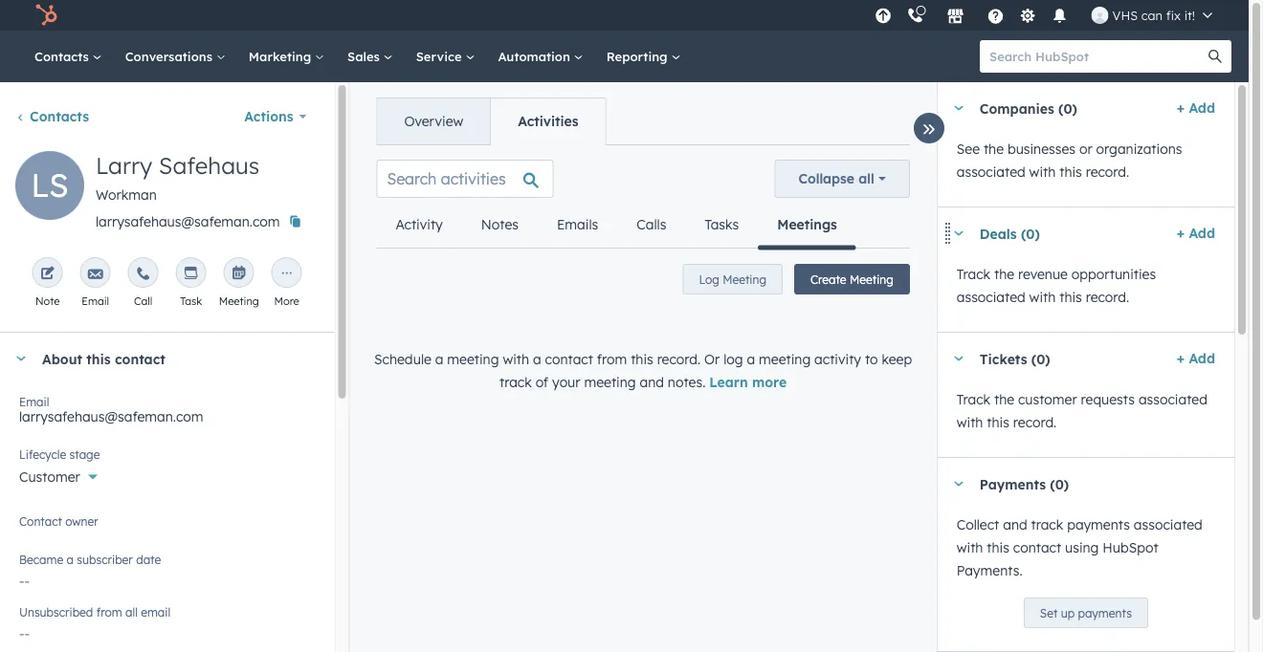 Task type: describe. For each thing, give the bounding box(es) containing it.
more
[[274, 295, 299, 308]]

collapse all
[[799, 170, 874, 187]]

marketplaces button
[[936, 0, 976, 31]]

deals (0) button
[[938, 208, 1169, 259]]

contact inside the about this contact dropdown button
[[115, 351, 165, 367]]

emails button
[[538, 202, 618, 248]]

task
[[180, 295, 202, 308]]

Unsubscribed from all email text field
[[19, 616, 315, 647]]

search button
[[1199, 40, 1232, 73]]

businesses
[[1008, 141, 1076, 157]]

companies (0)
[[980, 100, 1078, 117]]

activity
[[815, 351, 861, 368]]

hubspot image
[[34, 4, 57, 27]]

this inside dropdown button
[[86, 351, 111, 367]]

customer button
[[19, 458, 315, 490]]

track the revenue opportunities associated with this record.
[[957, 266, 1156, 306]]

vhs can fix it! menu
[[870, 0, 1226, 31]]

Search activities search field
[[376, 160, 554, 198]]

help button
[[980, 0, 1012, 31]]

of
[[536, 374, 549, 391]]

contact
[[19, 514, 62, 529]]

can
[[1141, 7, 1163, 23]]

payments (0)
[[980, 476, 1069, 493]]

calling icon image
[[907, 7, 924, 25]]

Became a subscriber date text field
[[19, 564, 315, 594]]

automation
[[498, 48, 574, 64]]

more
[[752, 374, 787, 391]]

tasks
[[705, 216, 739, 233]]

activity
[[396, 216, 443, 233]]

owner right the no in the bottom of the page
[[42, 522, 80, 538]]

service
[[416, 48, 465, 64]]

record. inside see the businesses or organizations associated with this record.
[[1086, 164, 1129, 180]]

notes button
[[462, 202, 538, 248]]

using
[[1065, 540, 1099, 557]]

learn
[[709, 374, 748, 391]]

(0) for tickets (0)
[[1031, 351, 1050, 367]]

calling icon button
[[899, 3, 932, 28]]

1 horizontal spatial meeting
[[584, 374, 636, 391]]

see the businesses or organizations associated with this record.
[[957, 141, 1182, 180]]

payments.
[[957, 563, 1023, 579]]

+ for track the revenue opportunities associated with this record.
[[1177, 225, 1185, 242]]

and inside collect and track payments associated with this contact using hubspot payments.
[[1003, 517, 1028, 534]]

marketing
[[249, 48, 315, 64]]

service link
[[404, 31, 487, 82]]

payments
[[980, 476, 1046, 493]]

safehaus
[[159, 151, 260, 180]]

caret image for payments
[[953, 482, 964, 487]]

unsubscribed from all email
[[19, 605, 170, 620]]

this inside see the businesses or organizations associated with this record.
[[1060, 164, 1082, 180]]

0 vertical spatial contacts
[[34, 48, 93, 64]]

+ add button for track the revenue opportunities associated with this record.
[[1177, 222, 1215, 245]]

+ add for track the revenue opportunities associated with this record.
[[1177, 225, 1215, 242]]

vhs can fix it! button
[[1080, 0, 1224, 31]]

organizations
[[1096, 141, 1182, 157]]

a right log
[[747, 351, 755, 368]]

email
[[141, 605, 170, 620]]

lifecycle
[[19, 447, 66, 462]]

+ for track the customer requests associated with this record.
[[1177, 350, 1185, 367]]

set up payments
[[1040, 606, 1132, 621]]

email for email
[[82, 295, 109, 308]]

companies
[[980, 100, 1054, 117]]

with for collect and track payments associated with this contact using hubspot payments.
[[957, 540, 983, 557]]

track inside collect and track payments associated with this contact using hubspot payments.
[[1031, 517, 1063, 534]]

0 vertical spatial contacts link
[[23, 31, 114, 82]]

meeting for create meeting
[[850, 272, 894, 287]]

task image
[[183, 267, 199, 282]]

this inside the track the customer requests associated with this record.
[[987, 414, 1010, 431]]

notifications button
[[1044, 0, 1076, 31]]

caret image for tickets (0)
[[953, 356, 964, 361]]

caret image for about this contact
[[15, 356, 27, 361]]

opportunities
[[1072, 266, 1156, 283]]

owner up 'became a subscriber date'
[[65, 514, 98, 529]]

vhs
[[1113, 7, 1138, 23]]

or
[[1079, 141, 1093, 157]]

+ add button for see the businesses or organizations associated with this record.
[[1177, 97, 1215, 120]]

no owner button
[[19, 511, 315, 543]]

this inside the schedule a meeting with a contact from this record. or log a meeting activity to keep track of your meeting and notes.
[[631, 351, 653, 368]]

the for revenue
[[994, 266, 1015, 283]]

associated for track the customer requests associated with this record.
[[1139, 391, 1208, 408]]

track for track the revenue opportunities associated with this record.
[[957, 266, 991, 283]]

a right 'became'
[[67, 553, 74, 567]]

(0) for payments (0)
[[1050, 476, 1069, 493]]

customer
[[19, 469, 80, 486]]

became
[[19, 553, 63, 567]]

emails
[[557, 216, 598, 233]]

email image
[[88, 267, 103, 282]]

marketing link
[[237, 31, 336, 82]]

tickets (0) button
[[938, 333, 1169, 385]]

(0) for deals (0)
[[1021, 225, 1040, 242]]

tickets (0)
[[980, 351, 1050, 367]]

+ for see the businesses or organizations associated with this record.
[[1177, 100, 1185, 116]]

note image
[[40, 267, 55, 282]]

track the customer requests associated with this record.
[[957, 391, 1208, 431]]

reporting
[[606, 48, 671, 64]]

caret image for deals (0)
[[953, 231, 964, 236]]

contact inside collect and track payments associated with this contact using hubspot payments.
[[1013, 540, 1061, 557]]

1 vertical spatial all
[[125, 605, 138, 620]]

+ add for track the customer requests associated with this record.
[[1177, 350, 1215, 367]]

actions
[[244, 108, 293, 125]]

automation link
[[487, 31, 595, 82]]

collapse all button
[[775, 160, 910, 198]]

a right schedule
[[435, 351, 443, 368]]

payments inside set up payments link
[[1078, 606, 1132, 621]]

reporting link
[[595, 31, 692, 82]]

set up payments link
[[1024, 598, 1148, 629]]

date
[[136, 553, 161, 567]]

fix
[[1166, 7, 1181, 23]]

1 vertical spatial larrysafehaus@safeman.com
[[19, 409, 203, 425]]

with inside see the businesses or organizations associated with this record.
[[1029, 164, 1056, 180]]

track for track the customer requests associated with this record.
[[957, 391, 991, 408]]

to
[[865, 351, 878, 368]]

collect
[[957, 517, 999, 534]]

hubspot
[[1103, 540, 1159, 557]]

contact owner no owner
[[19, 514, 98, 538]]

log meeting button
[[683, 264, 783, 295]]

(0) for companies (0)
[[1059, 100, 1078, 117]]

conversations link
[[114, 31, 237, 82]]

eloise francis image
[[1092, 7, 1109, 24]]

email larrysafehaus@safeman.com
[[19, 395, 203, 425]]

notes
[[481, 216, 519, 233]]

subscriber
[[77, 553, 133, 567]]



Task type: vqa. For each thing, say whether or not it's contained in the screenshot.
Calls
yes



Task type: locate. For each thing, give the bounding box(es) containing it.
add for track the customer requests associated with this record.
[[1189, 350, 1215, 367]]

1 vertical spatial navigation
[[376, 202, 856, 250]]

0 horizontal spatial meeting
[[219, 295, 259, 308]]

2 vertical spatial +
[[1177, 350, 1185, 367]]

larry safehaus workman
[[96, 151, 260, 203]]

email for email larrysafehaus@safeman.com
[[19, 395, 49, 409]]

meeting right the log
[[723, 272, 767, 287]]

2 add from the top
[[1189, 225, 1215, 242]]

0 vertical spatial +
[[1177, 100, 1185, 116]]

track left of
[[500, 374, 532, 391]]

0 vertical spatial payments
[[1067, 517, 1130, 534]]

2 vertical spatial add
[[1189, 350, 1215, 367]]

2 caret image from the top
[[953, 482, 964, 487]]

caret image left deals on the top right
[[953, 231, 964, 236]]

meeting down meeting image
[[219, 295, 259, 308]]

(0) inside companies (0) dropdown button
[[1059, 100, 1078, 117]]

2 vertical spatial + add
[[1177, 350, 1215, 367]]

the inside track the revenue opportunities associated with this record.
[[994, 266, 1015, 283]]

the left revenue
[[994, 266, 1015, 283]]

contact left the using
[[1013, 540, 1061, 557]]

email down about
[[19, 395, 49, 409]]

tickets
[[980, 351, 1027, 367]]

associated inside see the businesses or organizations associated with this record.
[[957, 164, 1026, 180]]

1 vertical spatial contacts link
[[15, 108, 89, 125]]

track down deals on the top right
[[957, 266, 991, 283]]

conversations
[[125, 48, 216, 64]]

create
[[811, 272, 847, 287]]

caret image up see
[[953, 106, 964, 111]]

2 track from the top
[[957, 391, 991, 408]]

tasks button
[[686, 202, 758, 248]]

1 horizontal spatial contact
[[545, 351, 593, 368]]

record. up notes.
[[657, 351, 701, 368]]

track down the tickets
[[957, 391, 991, 408]]

caret image for companies
[[953, 106, 964, 111]]

no
[[19, 522, 38, 538]]

1 vertical spatial + add
[[1177, 225, 1215, 242]]

1 horizontal spatial track
[[1031, 517, 1063, 534]]

caret image
[[953, 106, 964, 111], [953, 482, 964, 487]]

caret image inside deals (0) dropdown button
[[953, 231, 964, 236]]

payments right up
[[1078, 606, 1132, 621]]

track inside the track the customer requests associated with this record.
[[957, 391, 991, 408]]

(0)
[[1059, 100, 1078, 117], [1021, 225, 1040, 242], [1031, 351, 1050, 367], [1050, 476, 1069, 493]]

settings link
[[1016, 5, 1040, 25]]

2 navigation from the top
[[376, 202, 856, 250]]

1 track from the top
[[957, 266, 991, 283]]

upgrade image
[[875, 8, 892, 25]]

Search HubSpot search field
[[980, 40, 1214, 73]]

the for customer
[[994, 391, 1015, 408]]

the down the tickets
[[994, 391, 1015, 408]]

vhs can fix it!
[[1113, 7, 1195, 23]]

payments (0) button
[[938, 458, 1208, 510]]

navigation containing activity
[[376, 202, 856, 250]]

with inside collect and track payments associated with this contact using hubspot payments.
[[957, 540, 983, 557]]

1 horizontal spatial and
[[1003, 517, 1028, 534]]

this up payments.
[[987, 540, 1010, 557]]

0 horizontal spatial track
[[500, 374, 532, 391]]

1 vertical spatial add
[[1189, 225, 1215, 242]]

activities
[[518, 113, 579, 130]]

2 horizontal spatial contact
[[1013, 540, 1061, 557]]

0 horizontal spatial email
[[19, 395, 49, 409]]

see
[[957, 141, 980, 157]]

create meeting
[[811, 272, 894, 287]]

this down revenue
[[1060, 289, 1082, 306]]

associated right requests
[[1139, 391, 1208, 408]]

0 vertical spatial + add button
[[1177, 97, 1215, 120]]

track
[[500, 374, 532, 391], [1031, 517, 1063, 534]]

associated up hubspot
[[1134, 517, 1203, 534]]

the
[[984, 141, 1004, 157], [994, 266, 1015, 283], [994, 391, 1015, 408]]

1 horizontal spatial all
[[859, 170, 874, 187]]

1 horizontal spatial meeting
[[723, 272, 767, 287]]

meeting right the your
[[584, 374, 636, 391]]

0 horizontal spatial all
[[125, 605, 138, 620]]

1 vertical spatial email
[[19, 395, 49, 409]]

0 vertical spatial from
[[597, 351, 627, 368]]

your
[[552, 374, 580, 391]]

deals
[[980, 225, 1017, 242]]

0 vertical spatial caret image
[[953, 106, 964, 111]]

notifications image
[[1051, 9, 1069, 26]]

all right 'collapse'
[[859, 170, 874, 187]]

up
[[1061, 606, 1075, 621]]

record. inside the schedule a meeting with a contact from this record. or log a meeting activity to keep track of your meeting and notes.
[[657, 351, 701, 368]]

companies (0) button
[[938, 82, 1169, 134]]

this inside collect and track payments associated with this contact using hubspot payments.
[[987, 540, 1010, 557]]

3 + from the top
[[1177, 350, 1185, 367]]

settings image
[[1019, 8, 1037, 25]]

(0) right the tickets
[[1031, 351, 1050, 367]]

and left notes.
[[640, 374, 664, 391]]

with
[[1029, 164, 1056, 180], [1029, 289, 1056, 306], [503, 351, 529, 368], [957, 414, 983, 431], [957, 540, 983, 557]]

0 vertical spatial email
[[82, 295, 109, 308]]

collapse
[[799, 170, 855, 187]]

marketplaces image
[[947, 9, 964, 26]]

meeting image
[[231, 267, 247, 282]]

email down email 'image'
[[82, 295, 109, 308]]

sales
[[347, 48, 383, 64]]

caret image left about
[[15, 356, 27, 361]]

meetings button
[[758, 202, 856, 250]]

associated for collect and track payments associated with this contact using hubspot payments.
[[1134, 517, 1203, 534]]

log
[[699, 272, 719, 287]]

(0) inside deals (0) dropdown button
[[1021, 225, 1040, 242]]

1 + add button from the top
[[1177, 97, 1215, 120]]

with inside track the revenue opportunities associated with this record.
[[1029, 289, 1056, 306]]

track inside the schedule a meeting with a contact from this record. or log a meeting activity to keep track of your meeting and notes.
[[500, 374, 532, 391]]

learn more link
[[709, 374, 787, 391]]

+ add for see the businesses or organizations associated with this record.
[[1177, 100, 1215, 116]]

2 vertical spatial the
[[994, 391, 1015, 408]]

2 + from the top
[[1177, 225, 1185, 242]]

caret image inside companies (0) dropdown button
[[953, 106, 964, 111]]

this inside track the revenue opportunities associated with this record.
[[1060, 289, 1082, 306]]

and right "collect"
[[1003, 517, 1028, 534]]

1 caret image from the top
[[953, 106, 964, 111]]

contact inside the schedule a meeting with a contact from this record. or log a meeting activity to keep track of your meeting and notes.
[[545, 351, 593, 368]]

a
[[435, 351, 443, 368], [533, 351, 541, 368], [747, 351, 755, 368], [67, 553, 74, 567]]

1 vertical spatial contacts
[[30, 108, 89, 125]]

create meeting button
[[794, 264, 910, 295]]

activity button
[[376, 202, 462, 248]]

2 + add button from the top
[[1177, 222, 1215, 245]]

learn more
[[709, 374, 787, 391]]

0 vertical spatial all
[[859, 170, 874, 187]]

0 vertical spatial the
[[984, 141, 1004, 157]]

calls button
[[618, 202, 686, 248]]

this right about
[[86, 351, 111, 367]]

associated down see
[[957, 164, 1026, 180]]

the right see
[[984, 141, 1004, 157]]

contact up the your
[[545, 351, 593, 368]]

0 horizontal spatial from
[[96, 605, 122, 620]]

2 vertical spatial + add button
[[1177, 347, 1215, 370]]

notes.
[[668, 374, 706, 391]]

call image
[[136, 267, 151, 282]]

associated down revenue
[[957, 289, 1026, 306]]

0 horizontal spatial meeting
[[447, 351, 499, 368]]

record.
[[1086, 164, 1129, 180], [1086, 289, 1129, 306], [657, 351, 701, 368], [1013, 414, 1057, 431]]

unsubscribed
[[19, 605, 93, 620]]

larrysafehaus@safeman.com
[[96, 213, 280, 230], [19, 409, 203, 425]]

1 vertical spatial + add button
[[1177, 222, 1215, 245]]

contacts
[[34, 48, 93, 64], [30, 108, 89, 125]]

2 + add from the top
[[1177, 225, 1215, 242]]

the for businesses
[[984, 141, 1004, 157]]

about this contact
[[42, 351, 165, 367]]

(0) inside tickets (0) dropdown button
[[1031, 351, 1050, 367]]

track down payments (0)
[[1031, 517, 1063, 534]]

activities button
[[490, 99, 605, 145]]

with for track the customer requests associated with this record.
[[957, 414, 983, 431]]

contact down call
[[115, 351, 165, 367]]

email inside email larrysafehaus@safeman.com
[[19, 395, 49, 409]]

all left the email
[[125, 605, 138, 620]]

0 vertical spatial and
[[640, 374, 664, 391]]

+ add button for track the customer requests associated with this record.
[[1177, 347, 1215, 370]]

workman
[[96, 187, 157, 203]]

(0) right payments
[[1050, 476, 1069, 493]]

feed containing collapse all
[[361, 145, 925, 410]]

record. inside the track the customer requests associated with this record.
[[1013, 414, 1057, 431]]

from inside the schedule a meeting with a contact from this record. or log a meeting activity to keep track of your meeting and notes.
[[597, 351, 627, 368]]

contacts link
[[23, 31, 114, 82], [15, 108, 89, 125]]

caret image
[[953, 231, 964, 236], [15, 356, 27, 361], [953, 356, 964, 361]]

this up payments
[[987, 414, 1010, 431]]

1 horizontal spatial email
[[82, 295, 109, 308]]

add for see the businesses or organizations associated with this record.
[[1189, 100, 1215, 116]]

upgrade link
[[871, 5, 895, 25]]

1 vertical spatial from
[[96, 605, 122, 620]]

1 vertical spatial caret image
[[953, 482, 964, 487]]

1 vertical spatial and
[[1003, 517, 1028, 534]]

log meeting
[[699, 272, 767, 287]]

associated inside track the revenue opportunities associated with this record.
[[957, 289, 1026, 306]]

3 + add from the top
[[1177, 350, 1215, 367]]

note
[[35, 295, 60, 308]]

0 vertical spatial + add
[[1177, 100, 1215, 116]]

or
[[704, 351, 720, 368]]

payments inside collect and track payments associated with this contact using hubspot payments.
[[1067, 517, 1130, 534]]

add for track the revenue opportunities associated with this record.
[[1189, 225, 1215, 242]]

+
[[1177, 100, 1185, 116], [1177, 225, 1185, 242], [1177, 350, 1185, 367]]

sales link
[[336, 31, 404, 82]]

1 vertical spatial the
[[994, 266, 1015, 283]]

+ add button
[[1177, 97, 1215, 120], [1177, 222, 1215, 245], [1177, 347, 1215, 370]]

0 vertical spatial track
[[957, 266, 991, 283]]

meeting right create
[[850, 272, 894, 287]]

1 vertical spatial track
[[957, 391, 991, 408]]

caret image inside payments (0) "dropdown button"
[[953, 482, 964, 487]]

actions button
[[232, 98, 319, 136]]

(0) up businesses
[[1059, 100, 1078, 117]]

1 add from the top
[[1189, 100, 1215, 116]]

meeting
[[723, 272, 767, 287], [850, 272, 894, 287], [219, 295, 259, 308]]

this down the or
[[1060, 164, 1082, 180]]

search image
[[1209, 50, 1222, 63]]

meeting up the 'more'
[[759, 351, 811, 368]]

contact
[[115, 351, 165, 367], [545, 351, 593, 368], [1013, 540, 1061, 557]]

(0) right deals on the top right
[[1021, 225, 1040, 242]]

3 add from the top
[[1189, 350, 1215, 367]]

associated inside collect and track payments associated with this contact using hubspot payments.
[[1134, 517, 1203, 534]]

3 + add button from the top
[[1177, 347, 1215, 370]]

0 horizontal spatial contact
[[115, 351, 165, 367]]

calls
[[637, 216, 667, 233]]

1 vertical spatial payments
[[1078, 606, 1132, 621]]

caret image inside tickets (0) dropdown button
[[953, 356, 964, 361]]

help image
[[987, 9, 1004, 26]]

meeting right schedule
[[447, 351, 499, 368]]

and inside the schedule a meeting with a contact from this record. or log a meeting activity to keep track of your meeting and notes.
[[640, 374, 664, 391]]

deals (0)
[[980, 225, 1040, 242]]

about this contact button
[[0, 333, 315, 385]]

meetings
[[777, 216, 837, 233]]

meeting for log meeting
[[723, 272, 767, 287]]

record. down customer
[[1013, 414, 1057, 431]]

larry
[[96, 151, 152, 180]]

stage
[[69, 447, 100, 462]]

the inside see the businesses or organizations associated with this record.
[[984, 141, 1004, 157]]

2 horizontal spatial meeting
[[850, 272, 894, 287]]

record. inside track the revenue opportunities associated with this record.
[[1086, 289, 1129, 306]]

more image
[[279, 267, 294, 282]]

caret image left the tickets
[[953, 356, 964, 361]]

call
[[134, 295, 152, 308]]

associated for track the revenue opportunities associated with this record.
[[957, 289, 1026, 306]]

track
[[957, 266, 991, 283], [957, 391, 991, 408]]

(0) inside payments (0) "dropdown button"
[[1050, 476, 1069, 493]]

track inside track the revenue opportunities associated with this record.
[[957, 266, 991, 283]]

set
[[1040, 606, 1058, 621]]

from
[[597, 351, 627, 368], [96, 605, 122, 620]]

1 + from the top
[[1177, 100, 1185, 116]]

navigation
[[376, 98, 606, 145], [376, 202, 856, 250]]

overview
[[404, 113, 463, 130]]

0 vertical spatial add
[[1189, 100, 1215, 116]]

feed
[[361, 145, 925, 410]]

caret image up "collect"
[[953, 482, 964, 487]]

0 vertical spatial navigation
[[376, 98, 606, 145]]

1 navigation from the top
[[376, 98, 606, 145]]

associated
[[957, 164, 1026, 180], [957, 289, 1026, 306], [1139, 391, 1208, 408], [1134, 517, 1203, 534]]

navigation containing overview
[[376, 98, 606, 145]]

this
[[1060, 164, 1082, 180], [1060, 289, 1082, 306], [86, 351, 111, 367], [631, 351, 653, 368], [987, 414, 1010, 431], [987, 540, 1010, 557]]

a up of
[[533, 351, 541, 368]]

overview button
[[377, 99, 490, 145]]

all inside popup button
[[859, 170, 874, 187]]

payments up the using
[[1067, 517, 1130, 534]]

revenue
[[1018, 266, 1068, 283]]

record. down the or
[[1086, 164, 1129, 180]]

this left or on the right bottom of the page
[[631, 351, 653, 368]]

larrysafehaus@safeman.com up stage
[[19, 409, 203, 425]]

with inside the schedule a meeting with a contact from this record. or log a meeting activity to keep track of your meeting and notes.
[[503, 351, 529, 368]]

0 vertical spatial larrysafehaus@safeman.com
[[96, 213, 280, 230]]

1 horizontal spatial from
[[597, 351, 627, 368]]

1 vertical spatial track
[[1031, 517, 1063, 534]]

became a subscriber date
[[19, 553, 161, 567]]

0 vertical spatial track
[[500, 374, 532, 391]]

larrysafehaus@safeman.com down larry safehaus workman
[[96, 213, 280, 230]]

1 + add from the top
[[1177, 100, 1215, 116]]

2 horizontal spatial meeting
[[759, 351, 811, 368]]

1 vertical spatial +
[[1177, 225, 1185, 242]]

associated inside the track the customer requests associated with this record.
[[1139, 391, 1208, 408]]

the inside the track the customer requests associated with this record.
[[994, 391, 1015, 408]]

0 horizontal spatial and
[[640, 374, 664, 391]]

record. down opportunities
[[1086, 289, 1129, 306]]

with inside the track the customer requests associated with this record.
[[957, 414, 983, 431]]

with for track the revenue opportunities associated with this record.
[[1029, 289, 1056, 306]]

caret image inside the about this contact dropdown button
[[15, 356, 27, 361]]



